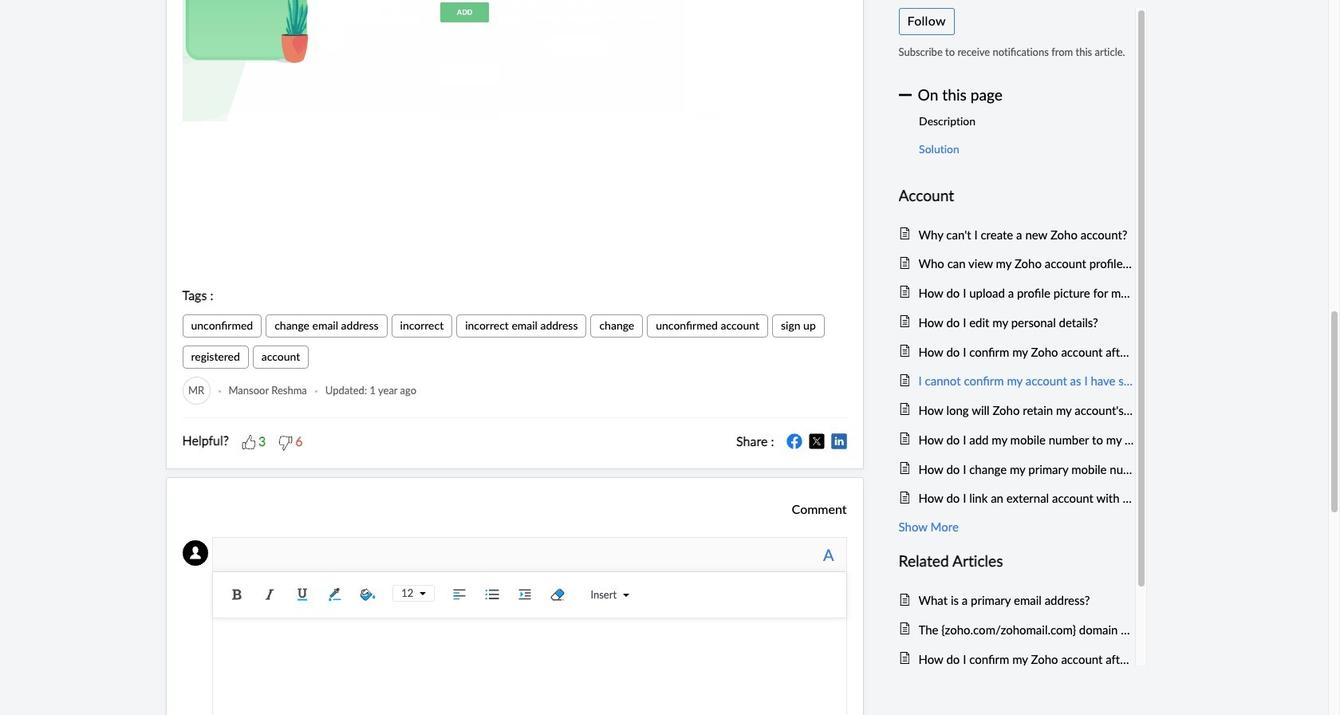 Task type: describe. For each thing, give the bounding box(es) containing it.
font size image
[[414, 591, 426, 597]]

align image
[[448, 583, 472, 607]]

bold (ctrl+b) image
[[225, 583, 249, 607]]

indent image
[[513, 583, 537, 607]]

insert options image
[[617, 592, 630, 599]]

font color image
[[323, 583, 347, 607]]



Task type: locate. For each thing, give the bounding box(es) containing it.
italic (ctrl+i) image
[[258, 583, 282, 607]]

heading
[[899, 183, 1135, 208]]

facebook image
[[786, 434, 802, 450]]

lists image
[[481, 583, 505, 607]]

a gif showing how to edit the email address that is registered incorrectly. image
[[182, 0, 847, 121]]

clear formatting image
[[546, 583, 570, 607]]

twitter image
[[809, 434, 825, 450]]

linkedin image
[[831, 434, 847, 450]]

underline (ctrl+u) image
[[291, 583, 315, 607]]

background color image
[[356, 583, 380, 607]]



